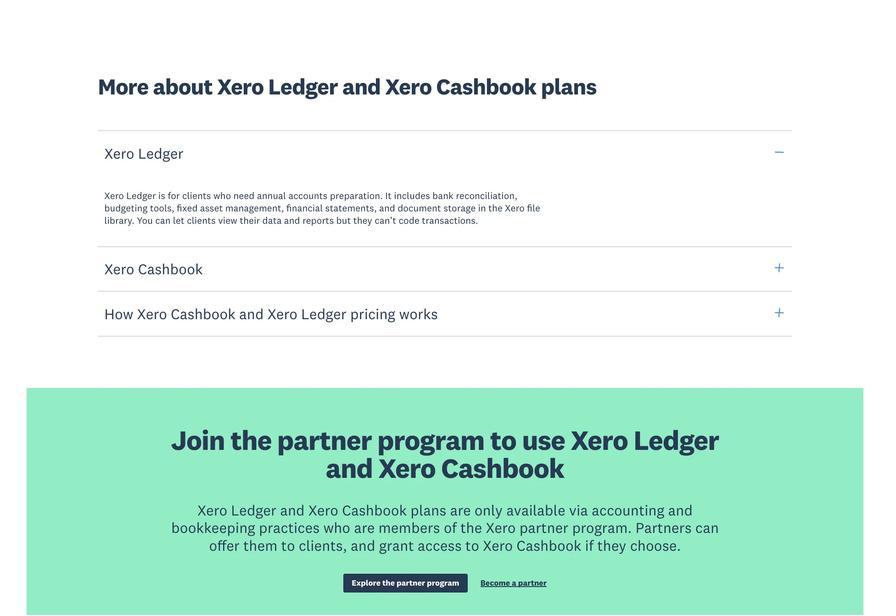 Task type: describe. For each thing, give the bounding box(es) containing it.
their
[[240, 215, 260, 227]]

0 vertical spatial clients
[[182, 190, 211, 202]]

access
[[418, 537, 462, 555]]

1 horizontal spatial plans
[[541, 72, 597, 100]]

partner for become a partner
[[518, 579, 547, 589]]

available
[[507, 501, 566, 520]]

the inside 'join the partner program to use xero ledger and xero cashbook'
[[231, 424, 272, 458]]

file
[[527, 202, 541, 215]]

xero cashbook button
[[98, 246, 793, 292]]

choose.
[[630, 537, 681, 555]]

financial
[[287, 202, 323, 215]]

clients,
[[299, 537, 347, 555]]

them
[[243, 537, 278, 555]]

partner for join the partner program to use xero ledger and xero cashbook
[[277, 424, 372, 458]]

about
[[153, 72, 213, 100]]

xero ledger is for clients who need annual accounts preparation. it includes bank reconciliation, budgeting tools, fixed asset management, financial statements, and document storage in the xero file library. you can let clients view their data and reports but they can't code transactions.
[[104, 190, 541, 227]]

and inside dropdown button
[[239, 305, 264, 323]]

annual
[[257, 190, 286, 202]]

use
[[522, 424, 565, 458]]

1 horizontal spatial to
[[466, 537, 480, 555]]

statements,
[[325, 202, 377, 215]]

bookkeeping
[[171, 519, 255, 538]]

accounting
[[592, 501, 665, 520]]

via
[[569, 501, 588, 520]]

can inside xero ledger is for clients who need annual accounts preparation. it includes bank reconciliation, budgeting tools, fixed asset management, financial statements, and document storage in the xero file library. you can let clients view their data and reports but they can't code transactions.
[[155, 215, 171, 227]]

includes
[[394, 190, 430, 202]]

document
[[398, 202, 441, 215]]

plans inside xero ledger and xero cashbook plans are only available via accounting and bookkeeping practices who are members of the xero partner program. partners can offer them to clients, and grant access to xero cashbook if they choose.
[[411, 501, 447, 520]]

practices
[[259, 519, 320, 538]]

how xero cashbook and xero ledger pricing works button
[[98, 291, 793, 337]]

who inside xero ledger and xero cashbook plans are only available via accounting and bookkeeping practices who are members of the xero partner program. partners can offer them to clients, and grant access to xero cashbook if they choose.
[[324, 519, 351, 538]]

become a partner link
[[481, 579, 547, 591]]

partner inside xero ledger and xero cashbook plans are only available via accounting and bookkeeping practices who are members of the xero partner program. partners can offer them to clients, and grant access to xero cashbook if they choose.
[[520, 519, 569, 538]]

the inside xero ledger is for clients who need annual accounts preparation. it includes bank reconciliation, budgeting tools, fixed asset management, financial statements, and document storage in the xero file library. you can let clients view their data and reports but they can't code transactions.
[[489, 202, 503, 215]]

they inside xero ledger is for clients who need annual accounts preparation. it includes bank reconciliation, budgeting tools, fixed asset management, financial statements, and document storage in the xero file library. you can let clients view their data and reports but they can't code transactions.
[[354, 215, 372, 227]]

data
[[263, 215, 282, 227]]

how xero cashbook and xero ledger pricing works
[[104, 305, 438, 323]]

partners
[[636, 519, 692, 538]]

reconciliation,
[[456, 190, 518, 202]]

explore the partner program
[[352, 579, 459, 589]]

xero ledger button
[[98, 130, 793, 177]]

xero ledger and xero cashbook plans are only available via accounting and bookkeeping practices who are members of the xero partner program. partners can offer them to clients, and grant access to xero cashbook if they choose.
[[171, 501, 719, 555]]

grant
[[379, 537, 414, 555]]

need
[[234, 190, 255, 202]]

of
[[444, 519, 457, 538]]

transactions.
[[422, 215, 478, 227]]

ledger inside xero ledger and xero cashbook plans are only available via accounting and bookkeeping practices who are members of the xero partner program. partners can offer them to clients, and grant access to xero cashbook if they choose.
[[231, 501, 277, 520]]

xero ledger
[[104, 144, 184, 163]]

pricing
[[350, 305, 396, 323]]

become a partner
[[481, 579, 547, 589]]

xero cashbook
[[104, 260, 203, 278]]



Task type: vqa. For each thing, say whether or not it's contained in the screenshot.
the top 'clients'
yes



Task type: locate. For each thing, give the bounding box(es) containing it.
are left the only
[[450, 501, 471, 520]]

cashbook
[[437, 72, 537, 100], [138, 260, 203, 278], [171, 305, 236, 323], [442, 451, 565, 486], [342, 501, 407, 520], [517, 537, 582, 555]]

reports
[[303, 215, 334, 227]]

how
[[104, 305, 133, 323]]

they right if
[[598, 537, 627, 555]]

are
[[450, 501, 471, 520], [354, 519, 375, 538]]

offer
[[209, 537, 240, 555]]

are left "grant"
[[354, 519, 375, 538]]

partner for explore the partner program
[[397, 579, 425, 589]]

a
[[512, 579, 517, 589]]

partner inside "become a partner" "link"
[[518, 579, 547, 589]]

1 vertical spatial can
[[696, 519, 719, 538]]

1 horizontal spatial they
[[598, 537, 627, 555]]

works
[[399, 305, 438, 323]]

1 horizontal spatial are
[[450, 501, 471, 520]]

management,
[[225, 202, 284, 215]]

0 horizontal spatial can
[[155, 215, 171, 227]]

0 horizontal spatial to
[[281, 537, 295, 555]]

they inside xero ledger and xero cashbook plans are only available via accounting and bookkeeping practices who are members of the xero partner program. partners can offer them to clients, and grant access to xero cashbook if they choose.
[[598, 537, 627, 555]]

library.
[[104, 215, 135, 227]]

plans
[[541, 72, 597, 100], [411, 501, 447, 520]]

let
[[173, 215, 185, 227]]

to right them
[[281, 537, 295, 555]]

partner
[[277, 424, 372, 458], [520, 519, 569, 538], [397, 579, 425, 589], [518, 579, 547, 589]]

who
[[214, 190, 231, 202], [324, 519, 351, 538]]

can't
[[375, 215, 397, 227]]

2 horizontal spatial to
[[490, 424, 517, 458]]

they down "statements,"
[[354, 215, 372, 227]]

1 vertical spatial plans
[[411, 501, 447, 520]]

view
[[218, 215, 237, 227]]

clients down asset
[[187, 215, 216, 227]]

0 vertical spatial can
[[155, 215, 171, 227]]

clients
[[182, 190, 211, 202], [187, 215, 216, 227]]

program for join
[[378, 424, 485, 458]]

in
[[478, 202, 486, 215]]

0 horizontal spatial plans
[[411, 501, 447, 520]]

0 horizontal spatial are
[[354, 519, 375, 538]]

storage
[[444, 202, 476, 215]]

0 vertical spatial who
[[214, 190, 231, 202]]

join the partner program to use xero ledger and xero cashbook
[[171, 424, 720, 486]]

fixed
[[177, 202, 198, 215]]

more about xero ledger and xero cashbook plans
[[98, 72, 597, 100]]

0 horizontal spatial who
[[214, 190, 231, 202]]

to
[[490, 424, 517, 458], [281, 537, 295, 555], [466, 537, 480, 555]]

for
[[168, 190, 180, 202]]

program
[[378, 424, 485, 458], [427, 579, 459, 589]]

it
[[386, 190, 392, 202]]

preparation.
[[330, 190, 383, 202]]

accounts
[[289, 190, 328, 202]]

asset
[[200, 202, 223, 215]]

and
[[343, 72, 381, 100], [379, 202, 395, 215], [284, 215, 300, 227], [239, 305, 264, 323], [326, 451, 373, 486], [280, 501, 305, 520], [669, 501, 693, 520], [351, 537, 376, 555]]

1 horizontal spatial can
[[696, 519, 719, 538]]

can
[[155, 215, 171, 227], [696, 519, 719, 538]]

program inside 'join the partner program to use xero ledger and xero cashbook'
[[378, 424, 485, 458]]

0 vertical spatial program
[[378, 424, 485, 458]]

1 horizontal spatial who
[[324, 519, 351, 538]]

the
[[489, 202, 503, 215], [231, 424, 272, 458], [461, 519, 482, 538], [383, 579, 395, 589]]

to inside 'join the partner program to use xero ledger and xero cashbook'
[[490, 424, 517, 458]]

partner inside 'join the partner program to use xero ledger and xero cashbook'
[[277, 424, 372, 458]]

members
[[379, 519, 440, 538]]

0 vertical spatial plans
[[541, 72, 597, 100]]

if
[[585, 537, 594, 555]]

can down tools,
[[155, 215, 171, 227]]

ledger inside 'join the partner program to use xero ledger and xero cashbook'
[[634, 424, 720, 458]]

0 horizontal spatial they
[[354, 215, 372, 227]]

explore
[[352, 579, 381, 589]]

join
[[171, 424, 225, 458]]

who inside xero ledger is for clients who need annual accounts preparation. it includes bank reconciliation, budgeting tools, fixed asset management, financial statements, and document storage in the xero file library. you can let clients view their data and reports but they can't code transactions.
[[214, 190, 231, 202]]

to right of
[[466, 537, 480, 555]]

bank
[[433, 190, 454, 202]]

clients up fixed
[[182, 190, 211, 202]]

program for explore
[[427, 579, 459, 589]]

you
[[137, 215, 153, 227]]

1 vertical spatial clients
[[187, 215, 216, 227]]

but
[[336, 215, 351, 227]]

tools,
[[150, 202, 174, 215]]

program.
[[573, 519, 632, 538]]

ledger
[[268, 72, 338, 100], [138, 144, 184, 163], [126, 190, 156, 202], [301, 305, 347, 323], [634, 424, 720, 458], [231, 501, 277, 520]]

can inside xero ledger and xero cashbook plans are only available via accounting and bookkeeping practices who are members of the xero partner program. partners can offer them to clients, and grant access to xero cashbook if they choose.
[[696, 519, 719, 538]]

ledger inside xero ledger is for clients who need annual accounts preparation. it includes bank reconciliation, budgeting tools, fixed asset management, financial statements, and document storage in the xero file library. you can let clients view their data and reports but they can't code transactions.
[[126, 190, 156, 202]]

to left use
[[490, 424, 517, 458]]

1 vertical spatial who
[[324, 519, 351, 538]]

become
[[481, 579, 510, 589]]

cashbook inside 'join the partner program to use xero ledger and xero cashbook'
[[442, 451, 565, 486]]

they
[[354, 215, 372, 227], [598, 537, 627, 555]]

0 vertical spatial they
[[354, 215, 372, 227]]

budgeting
[[104, 202, 148, 215]]

and inside 'join the partner program to use xero ledger and xero cashbook'
[[326, 451, 373, 486]]

more
[[98, 72, 149, 100]]

xero
[[217, 72, 264, 100], [385, 72, 432, 100], [104, 144, 134, 163], [104, 190, 124, 202], [505, 202, 525, 215], [104, 260, 134, 278], [137, 305, 167, 323], [268, 305, 298, 323], [571, 424, 628, 458], [379, 451, 436, 486], [197, 501, 227, 520], [309, 501, 339, 520], [486, 519, 516, 538], [483, 537, 513, 555]]

is
[[158, 190, 165, 202]]

code
[[399, 215, 420, 227]]

only
[[475, 501, 503, 520]]

can right partners
[[696, 519, 719, 538]]

explore the partner program link
[[344, 574, 468, 593]]

1 vertical spatial program
[[427, 579, 459, 589]]

1 vertical spatial they
[[598, 537, 627, 555]]

the inside xero ledger and xero cashbook plans are only available via accounting and bookkeeping practices who are members of the xero partner program. partners can offer them to clients, and grant access to xero cashbook if they choose.
[[461, 519, 482, 538]]



